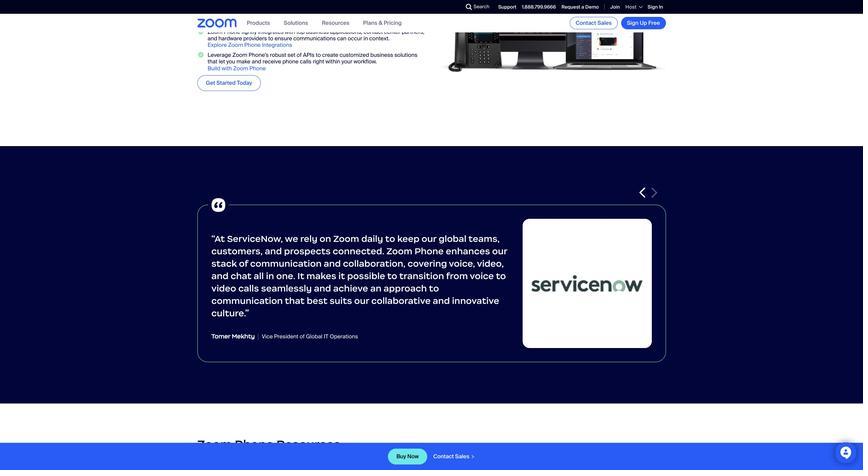 Task type: locate. For each thing, give the bounding box(es) containing it.
to inside leverage zoom phone's robust set of apis to create customized business solutions that let you make and receive phone calls right within your workflow. build with zoom phone
[[316, 51, 321, 59]]

month,
[[333, 5, 351, 12]]

of up chat
[[239, 258, 248, 269]]

1 horizontal spatial with
[[285, 28, 295, 35]]

0 vertical spatial more
[[286, 5, 300, 12]]

prospects
[[284, 246, 331, 257]]

phone
[[208, 12, 224, 19], [270, 18, 286, 25], [224, 28, 240, 35], [244, 41, 261, 49], [250, 65, 266, 72], [415, 246, 444, 257], [235, 437, 274, 452]]

communication up one.
[[250, 258, 322, 269]]

0 horizontal spatial contact
[[433, 453, 454, 460]]

0 horizontal spatial contact sales link
[[428, 453, 475, 460]]

sign in
[[648, 4, 663, 10]]

1 horizontal spatial contact sales
[[576, 19, 612, 27]]

and right features,
[[275, 5, 285, 12]]

today
[[237, 79, 252, 86]]

one.
[[276, 271, 295, 282]]

robust
[[270, 51, 286, 59]]

receive
[[263, 58, 281, 65]]

1 horizontal spatial on
[[389, 5, 395, 12]]

2 vertical spatial our
[[354, 296, 369, 307]]

of right meet
[[246, 5, 251, 12]]

of inside with hundreds of features, and more added every month, you can count on zoom phone to meet your business requirements. learn more about zoom phone features
[[246, 5, 251, 12]]

can left occur
[[337, 35, 347, 42]]

our down achieve
[[354, 296, 369, 307]]

0 horizontal spatial you
[[226, 58, 235, 65]]

zoom
[[397, 5, 412, 12], [254, 18, 269, 25], [208, 28, 223, 35], [228, 41, 243, 49], [232, 51, 247, 59], [233, 65, 248, 72], [333, 234, 359, 245], [387, 246, 413, 257], [197, 437, 232, 452]]

get
[[206, 79, 215, 86]]

in right all
[[266, 271, 274, 282]]

support
[[499, 4, 517, 10]]

1 vertical spatial resources
[[276, 437, 341, 452]]

0 horizontal spatial business
[[258, 12, 281, 19]]

plans
[[363, 19, 377, 27]]

buy
[[397, 453, 406, 460]]

rely
[[300, 234, 318, 245]]

0 horizontal spatial our
[[354, 296, 369, 307]]

video
[[211, 283, 236, 294]]

1 horizontal spatial sales
[[598, 19, 612, 27]]

get started today
[[206, 79, 252, 86]]

hardware
[[219, 35, 242, 42]]

0 horizontal spatial your
[[246, 12, 257, 19]]

on
[[389, 5, 395, 12], [320, 234, 331, 245]]

1 vertical spatial in
[[266, 271, 274, 282]]

0 vertical spatial contact
[[576, 19, 596, 27]]

testimonial icon image
[[208, 195, 229, 216]]

meet
[[232, 12, 245, 19]]

with inside zoom phone tightly integrates with top business applications, contact center partners, and hardware providers to ensure communications can occur in context. explore zoom phone integrations
[[285, 28, 295, 35]]

contact sales link
[[570, 17, 618, 29], [428, 453, 475, 460]]

1 horizontal spatial you
[[352, 5, 361, 12]]

0 horizontal spatial sign
[[627, 19, 639, 27]]

1 horizontal spatial business
[[306, 28, 329, 35]]

workflow.
[[354, 58, 377, 65]]

with right build
[[222, 65, 232, 72]]

contact
[[576, 19, 596, 27], [433, 453, 454, 460]]

your up products dropdown button
[[246, 12, 257, 19]]

get started today link
[[197, 75, 261, 91]]

0 horizontal spatial that
[[208, 58, 218, 65]]

collaboration,
[[343, 258, 406, 269]]

and down from
[[433, 296, 450, 307]]

"at servicenow, we rely on zoom daily to keep our global teams, customers, and prospects connected. zoom phone enhances our stack of communication and collaboration, covering voice, video, and chat all in one. it makes it possible to transition from voice to video calls seamlessly and achieve an approach to communication that best suits our collaborative and innovative culture."
[[211, 234, 507, 319]]

communications
[[294, 35, 336, 42]]

1 vertical spatial on
[[320, 234, 331, 245]]

global
[[306, 333, 323, 340]]

1 horizontal spatial our
[[422, 234, 437, 245]]

to left ensure
[[268, 35, 273, 42]]

our up video,
[[492, 246, 507, 257]]

phone inside leverage zoom phone's robust set of apis to create customized business solutions that let you make and receive phone calls right within your workflow. build with zoom phone
[[250, 65, 266, 72]]

and
[[275, 5, 285, 12], [208, 35, 217, 42], [252, 58, 261, 65], [265, 246, 282, 257], [324, 258, 341, 269], [211, 271, 229, 282], [314, 283, 331, 294], [433, 296, 450, 307]]

0 horizontal spatial on
[[320, 234, 331, 245]]

search image
[[466, 4, 472, 10], [466, 4, 472, 10]]

and inside with hundreds of features, and more added every month, you can count on zoom phone to meet your business requirements. learn more about zoom phone features
[[275, 5, 285, 12]]

1 horizontal spatial sign
[[648, 4, 658, 10]]

0 horizontal spatial more
[[223, 18, 237, 25]]

it
[[298, 271, 304, 282]]

approach
[[384, 283, 427, 294]]

0 horizontal spatial in
[[266, 271, 274, 282]]

and down zoom logo
[[208, 35, 217, 42]]

0 vertical spatial calls
[[300, 58, 312, 65]]

1 horizontal spatial calls
[[300, 58, 312, 65]]

1 vertical spatial you
[[226, 58, 235, 65]]

you right let
[[226, 58, 235, 65]]

with
[[285, 28, 295, 35], [222, 65, 232, 72]]

business inside with hundreds of features, and more added every month, you can count on zoom phone to meet your business requirements. learn more about zoom phone features
[[258, 12, 281, 19]]

count
[[373, 5, 388, 12]]

customized
[[340, 51, 369, 59]]

that left let
[[208, 58, 218, 65]]

your
[[246, 12, 257, 19], [342, 58, 353, 65]]

1 vertical spatial our
[[492, 246, 507, 257]]

sign for sign in
[[648, 4, 658, 10]]

0 horizontal spatial contact sales
[[433, 453, 470, 460]]

ensure
[[275, 35, 292, 42]]

explore
[[208, 41, 227, 49]]

communication up culture."
[[211, 296, 283, 307]]

calls down chat
[[238, 283, 259, 294]]

1 vertical spatial can
[[337, 35, 347, 42]]

phone
[[283, 58, 299, 65]]

contact down a
[[576, 19, 596, 27]]

can left count
[[363, 5, 372, 12]]

to down transition
[[429, 283, 439, 294]]

0 horizontal spatial with
[[222, 65, 232, 72]]

1 horizontal spatial your
[[342, 58, 353, 65]]

to right apis
[[316, 51, 321, 59]]

stack
[[211, 258, 237, 269]]

right
[[313, 58, 324, 65]]

mekhty
[[232, 333, 255, 340]]

servicenow,
[[227, 234, 283, 245]]

1 vertical spatial that
[[285, 296, 305, 307]]

and down servicenow,
[[265, 246, 282, 257]]

0 vertical spatial that
[[208, 58, 218, 65]]

0 vertical spatial sign
[[648, 4, 658, 10]]

our
[[422, 234, 437, 245], [492, 246, 507, 257], [354, 296, 369, 307]]

and inside leverage zoom phone's robust set of apis to create customized business solutions that let you make and receive phone calls right within your workflow. build with zoom phone
[[252, 58, 261, 65]]

None search field
[[441, 1, 468, 12]]

partners,
[[402, 28, 424, 35]]

sales
[[598, 19, 612, 27], [455, 453, 470, 460]]

2 vertical spatial business
[[371, 51, 393, 59]]

in inside zoom phone tightly integrates with top business applications, contact center partners, and hardware providers to ensure communications can occur in context. explore zoom phone integrations
[[364, 35, 368, 42]]

0 vertical spatial contact sales link
[[570, 17, 618, 29]]

and right make at the left of page
[[252, 58, 261, 65]]

calls left right
[[300, 58, 312, 65]]

we
[[285, 234, 298, 245]]

0 horizontal spatial calls
[[238, 283, 259, 294]]

your right within
[[342, 58, 353, 65]]

2 horizontal spatial business
[[371, 51, 393, 59]]

providers
[[243, 35, 267, 42]]

1 vertical spatial sign
[[627, 19, 639, 27]]

1 horizontal spatial contact sales link
[[570, 17, 618, 29]]

plans & pricing link
[[363, 19, 402, 27]]

1 vertical spatial more
[[223, 18, 237, 25]]

from
[[446, 271, 468, 282]]

zoom logo image
[[197, 19, 237, 27]]

0 vertical spatial you
[[352, 5, 361, 12]]

0 vertical spatial can
[[363, 5, 372, 12]]

in
[[659, 4, 663, 10]]

sign left the in
[[648, 4, 658, 10]]

1 horizontal spatial can
[[363, 5, 372, 12]]

more up features
[[286, 5, 300, 12]]

vice president of global it operations
[[262, 333, 358, 340]]

resources
[[322, 19, 350, 27], [276, 437, 341, 452]]

1 vertical spatial your
[[342, 58, 353, 65]]

0 vertical spatial on
[[389, 5, 395, 12]]

that down seamlessly
[[285, 296, 305, 307]]

0 horizontal spatial can
[[337, 35, 347, 42]]

1 vertical spatial contact
[[433, 453, 454, 460]]

0 vertical spatial your
[[246, 12, 257, 19]]

now
[[407, 453, 419, 460]]

with down solutions dropdown button
[[285, 28, 295, 35]]

sign for sign up free
[[627, 19, 639, 27]]

sign in link
[[648, 4, 663, 10]]

to left meet
[[225, 12, 230, 19]]

and inside zoom phone tightly integrates with top business applications, contact center partners, and hardware providers to ensure communications can occur in context. explore zoom phone integrations
[[208, 35, 217, 42]]

to down video,
[[496, 271, 506, 282]]

tomer mekhty
[[211, 333, 255, 340]]

that inside leverage zoom phone's robust set of apis to create customized business solutions that let you make and receive phone calls right within your workflow. build with zoom phone
[[208, 58, 218, 65]]

1 vertical spatial business
[[306, 28, 329, 35]]

explore zoom phone integrations link
[[208, 41, 292, 49]]

1 vertical spatial contact sales link
[[428, 453, 475, 460]]

on right rely
[[320, 234, 331, 245]]

to inside zoom phone tightly integrates with top business applications, contact center partners, and hardware providers to ensure communications can occur in context. explore zoom phone integrations
[[268, 35, 273, 42]]

contact right now in the bottom left of the page
[[433, 453, 454, 460]]

sign left up
[[627, 19, 639, 27]]

customers,
[[211, 246, 263, 257]]

&
[[379, 19, 383, 27]]

our right keep
[[422, 234, 437, 245]]

all
[[254, 271, 264, 282]]

calls inside "at servicenow, we rely on zoom daily to keep our global teams, customers, and prospects connected. zoom phone enhances our stack of communication and collaboration, covering voice, video, and chat all in one. it makes it possible to transition from voice to video calls seamlessly and achieve an approach to communication that best suits our collaborative and innovative culture."
[[238, 283, 259, 294]]

you
[[352, 5, 361, 12], [226, 58, 235, 65]]

of right set
[[297, 51, 302, 59]]

1 horizontal spatial contact
[[576, 19, 596, 27]]

0 vertical spatial business
[[258, 12, 281, 19]]

requirements.
[[282, 12, 317, 19]]

1 horizontal spatial that
[[285, 296, 305, 307]]

1 horizontal spatial in
[[364, 35, 368, 42]]

in right occur
[[364, 35, 368, 42]]

more down hundreds
[[223, 18, 237, 25]]

business right top
[[306, 28, 329, 35]]

added
[[301, 5, 317, 12]]

1 vertical spatial contact sales
[[433, 453, 470, 460]]

can
[[363, 5, 372, 12], [337, 35, 347, 42]]

and up video
[[211, 271, 229, 282]]

you right month, at the left of page
[[352, 5, 361, 12]]

0 vertical spatial sales
[[598, 19, 612, 27]]

1 vertical spatial calls
[[238, 283, 259, 294]]

business up products
[[258, 12, 281, 19]]

more
[[286, 5, 300, 12], [223, 18, 237, 25]]

in inside "at servicenow, we rely on zoom daily to keep our global teams, customers, and prospects connected. zoom phone enhances our stack of communication and collaboration, covering voice, video, and chat all in one. it makes it possible to transition from voice to video calls seamlessly and achieve an approach to communication that best suits our collaborative and innovative culture."
[[266, 271, 274, 282]]

on right count
[[389, 5, 395, 12]]

free
[[649, 19, 660, 27]]

0 horizontal spatial sales
[[455, 453, 470, 460]]

transition
[[399, 271, 444, 282]]

business down context.
[[371, 51, 393, 59]]

0 vertical spatial with
[[285, 28, 295, 35]]

0 vertical spatial in
[[364, 35, 368, 42]]

contact
[[364, 28, 383, 35]]

up
[[640, 19, 647, 27]]

1 vertical spatial with
[[222, 65, 232, 72]]



Task type: describe. For each thing, give the bounding box(es) containing it.
to up approach on the bottom left of the page
[[387, 271, 397, 282]]

context.
[[369, 35, 390, 42]]

1.888.799.9666 link
[[522, 4, 556, 10]]

on inside "at servicenow, we rely on zoom daily to keep our global teams, customers, and prospects connected. zoom phone enhances our stack of communication and collaboration, covering voice, video, and chat all in one. it makes it possible to transition from voice to video calls seamlessly and achieve an approach to communication that best suits our collaborative and innovative culture."
[[320, 234, 331, 245]]

1 vertical spatial communication
[[211, 296, 283, 307]]

sign up free
[[627, 19, 660, 27]]

support link
[[499, 4, 517, 10]]

products button
[[247, 19, 270, 27]]

"at
[[211, 234, 225, 245]]

join link
[[610, 4, 620, 10]]

1.888.799.9666
[[522, 4, 556, 10]]

with inside leverage zoom phone's robust set of apis to create customized business solutions that let you make and receive phone calls right within your workflow. build with zoom phone
[[222, 65, 232, 72]]

top
[[296, 28, 305, 35]]

build with zoom phone link
[[208, 65, 266, 72]]

can inside zoom phone tightly integrates with top business applications, contact center partners, and hardware providers to ensure communications can occur in context. explore zoom phone integrations
[[337, 35, 347, 42]]

features,
[[252, 5, 274, 12]]

learn
[[208, 18, 222, 25]]

leverage
[[208, 51, 231, 59]]

it
[[339, 271, 345, 282]]

0 vertical spatial our
[[422, 234, 437, 245]]

and up the it
[[324, 258, 341, 269]]

tightly
[[242, 28, 257, 35]]

testimonialcarouselitemblockproxy-1 element
[[197, 195, 666, 362]]

possible
[[347, 271, 385, 282]]

1 horizontal spatial more
[[286, 5, 300, 12]]

0 vertical spatial resources
[[322, 19, 350, 27]]

request a demo link
[[562, 4, 599, 10]]

center
[[384, 28, 401, 35]]

vice
[[262, 333, 273, 340]]

learn more about zoom phone features link
[[208, 18, 310, 25]]

phone's
[[249, 51, 269, 59]]

daily
[[361, 234, 383, 245]]

you inside with hundreds of features, and more added every month, you can count on zoom phone to meet your business requirements. learn more about zoom phone features
[[352, 5, 361, 12]]

president
[[274, 333, 298, 340]]

about
[[238, 18, 253, 25]]

it
[[324, 333, 329, 340]]

phone inside "at servicenow, we rely on zoom daily to keep our global teams, customers, and prospects connected. zoom phone enhances our stack of communication and collaboration, covering voice, video, and chat all in one. it makes it possible to transition from voice to video calls seamlessly and achieve an approach to communication that best suits our collaborative and innovative culture."
[[415, 246, 444, 257]]

that inside "at servicenow, we rely on zoom daily to keep our global teams, customers, and prospects connected. zoom phone enhances our stack of communication and collaboration, covering voice, video, and chat all in one. it makes it possible to transition from voice to video calls seamlessly and achieve an approach to communication that best suits our collaborative and innovative culture."
[[285, 296, 305, 307]]

best
[[307, 296, 328, 307]]

pricing
[[384, 19, 402, 27]]

business inside leverage zoom phone's robust set of apis to create customized business solutions that let you make and receive phone calls right within your workflow. build with zoom phone
[[371, 51, 393, 59]]

connected devices image
[[439, 0, 666, 98]]

with
[[208, 5, 219, 12]]

teams,
[[469, 234, 500, 245]]

products
[[247, 19, 270, 27]]

of left global
[[300, 333, 305, 340]]

innovative
[[452, 296, 499, 307]]

join
[[610, 4, 620, 10]]

of inside "at servicenow, we rely on zoom daily to keep our global teams, customers, and prospects connected. zoom phone enhances our stack of communication and collaboration, covering voice, video, and chat all in one. it makes it possible to transition from voice to video calls seamlessly and achieve an approach to communication that best suits our collaborative and innovative culture."
[[239, 258, 248, 269]]

to inside with hundreds of features, and more added every month, you can count on zoom phone to meet your business requirements. learn more about zoom phone features
[[225, 12, 230, 19]]

voice,
[[449, 258, 475, 269]]

connected.
[[333, 246, 385, 257]]

buy now
[[397, 453, 419, 460]]

within
[[326, 58, 340, 65]]

tomer
[[211, 333, 230, 340]]

solutions
[[395, 51, 418, 59]]

host button
[[626, 4, 642, 10]]

leverage zoom phone's robust set of apis to create customized business solutions that let you make and receive phone calls right within your workflow. build with zoom phone
[[208, 51, 418, 72]]

every
[[318, 5, 332, 12]]

request
[[562, 4, 581, 10]]

applications,
[[330, 28, 362, 35]]

integrates
[[258, 28, 284, 35]]

2 horizontal spatial our
[[492, 246, 507, 257]]

and down "makes"
[[314, 283, 331, 294]]

plans & pricing
[[363, 19, 402, 27]]

video,
[[477, 258, 504, 269]]

0 vertical spatial contact sales
[[576, 19, 612, 27]]

make
[[237, 58, 251, 65]]

search
[[474, 3, 490, 10]]

enhances
[[446, 246, 490, 257]]

can inside with hundreds of features, and more added every month, you can count on zoom phone to meet your business requirements. learn more about zoom phone features
[[363, 5, 372, 12]]

zoom phone tightly integrates with top business applications, contact center partners, and hardware providers to ensure communications can occur in context. explore zoom phone integrations
[[208, 28, 424, 49]]

host
[[626, 4, 637, 10]]

your inside with hundreds of features, and more added every month, you can count on zoom phone to meet your business requirements. learn more about zoom phone features
[[246, 12, 257, 19]]

demo
[[586, 4, 599, 10]]

solutions
[[284, 19, 308, 27]]

of inside leverage zoom phone's robust set of apis to create customized business solutions that let you make and receive phone calls right within your workflow. build with zoom phone
[[297, 51, 302, 59]]

previous slide image
[[640, 188, 646, 198]]

hundreds
[[220, 5, 245, 12]]

sign up free link
[[621, 17, 666, 29]]

features
[[288, 18, 310, 25]]

to right the daily
[[385, 234, 395, 245]]

create
[[322, 51, 338, 59]]

collaborative
[[371, 296, 431, 307]]

service now image
[[523, 219, 652, 348]]

operations
[[330, 333, 358, 340]]

suits
[[330, 296, 352, 307]]

occur
[[348, 35, 362, 42]]

you inside leverage zoom phone's robust set of apis to create customized business solutions that let you make and receive phone calls right within your workflow. build with zoom phone
[[226, 58, 235, 65]]

on inside with hundreds of features, and more added every month, you can count on zoom phone to meet your business requirements. learn more about zoom phone features
[[389, 5, 395, 12]]

makes
[[307, 271, 336, 282]]

resources button
[[322, 19, 350, 27]]

solutions button
[[284, 19, 308, 27]]

started
[[217, 79, 236, 86]]

a
[[582, 4, 584, 10]]

chat
[[231, 271, 252, 282]]

your inside leverage zoom phone's robust set of apis to create customized business solutions that let you make and receive phone calls right within your workflow. build with zoom phone
[[342, 58, 353, 65]]

let
[[219, 58, 225, 65]]

keep
[[397, 234, 420, 245]]

covering
[[408, 258, 447, 269]]

business inside zoom phone tightly integrates with top business applications, contact center partners, and hardware providers to ensure communications can occur in context. explore zoom phone integrations
[[306, 28, 329, 35]]

1 vertical spatial sales
[[455, 453, 470, 460]]

calls inside leverage zoom phone's robust set of apis to create customized business solutions that let you make and receive phone calls right within your workflow. build with zoom phone
[[300, 58, 312, 65]]

voice
[[470, 271, 494, 282]]

0 vertical spatial communication
[[250, 258, 322, 269]]



Task type: vqa. For each thing, say whether or not it's contained in the screenshot.


